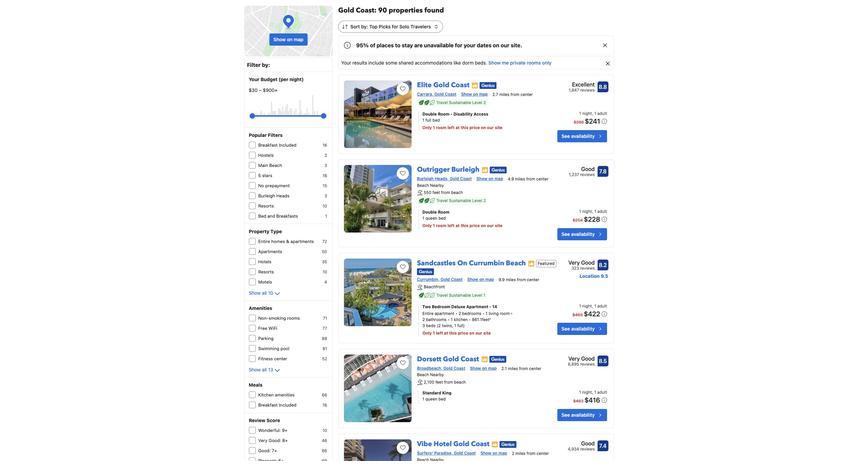 Task type: vqa. For each thing, say whether or not it's contained in the screenshot.
SORT
yes



Task type: locate. For each thing, give the bounding box(es) containing it.
0 vertical spatial all
[[262, 290, 267, 296]]

2 breakfast included from the top
[[258, 403, 297, 408]]

4 , from the top
[[592, 390, 593, 395]]

this property is part of our preferred partner program. it's committed to providing excellent service and good value. it'll pay us a higher commission if you make a booking. image for outrigger burleigh
[[482, 167, 488, 173]]

0 vertical spatial breakfast included
[[258, 142, 297, 148]]

10 down "35" on the bottom of the page
[[323, 270, 327, 275]]

at inside two bedroom deluxe apartment - 14 entire apartment • 2 bedrooms • 1 living room • 2 bathrooms • 1 kitchen • 861.1feet² 3 beds (2 twins, 1 full) only 1 left at this price on our site
[[444, 331, 448, 336]]

homes
[[271, 239, 285, 244]]

very left the 8.5
[[569, 356, 580, 362]]

search results updated. gold coast: 90 properties found. element
[[338, 6, 614, 15]]

1 nearby from the top
[[430, 183, 444, 188]]

our down access
[[487, 125, 494, 130]]

2 room from the top
[[438, 210, 450, 215]]

1 horizontal spatial entire
[[423, 311, 434, 316]]

3 see availability link from the top
[[558, 323, 607, 335]]

map for burleigh heads, gold coast
[[495, 176, 503, 181]]

night up $416
[[582, 390, 592, 395]]

1 vertical spatial this
[[461, 223, 469, 228]]

1 night from the top
[[582, 111, 592, 116]]

1 vertical spatial double
[[423, 210, 437, 215]]

from for 2
[[527, 451, 536, 456]]

travel sustainable level 2 for gold
[[436, 100, 486, 105]]

this property is part of our preferred partner program. it's committed to providing excellent service and good value. it'll pay us a higher commission if you make a booking. image for vibe hotel gold coast
[[492, 441, 498, 448]]

• right living
[[511, 311, 513, 316]]

1 vertical spatial entire
[[423, 311, 434, 316]]

2 vertical spatial travel
[[436, 293, 448, 298]]

your up $30
[[249, 76, 259, 82]]

3 down 15
[[325, 194, 327, 199]]

scored 8.8 element
[[598, 82, 608, 92]]

travel for elite
[[436, 100, 448, 105]]

0 horizontal spatial -
[[451, 112, 453, 117]]

1 vertical spatial queen
[[426, 397, 437, 402]]

1 only from the top
[[423, 125, 432, 130]]

no
[[258, 183, 264, 188]]

availability down '$469'
[[571, 326, 595, 332]]

0 vertical spatial -
[[451, 112, 453, 117]]

show inside dropdown button
[[249, 367, 261, 373]]

feet for dorsett
[[436, 380, 443, 385]]

double inside the 'double room 1 queen bed only 1 room left at this price on our site'
[[423, 210, 437, 215]]

this down double room link on the top of page
[[461, 223, 469, 228]]

level for gold
[[472, 100, 482, 105]]

very inside very good 6,895 reviews
[[569, 356, 580, 362]]

13
[[268, 367, 273, 373]]

nearby inside 2.1 miles from center beach nearby
[[430, 373, 444, 378]]

show me private rooms only link
[[489, 60, 552, 66]]

breakfast down kitchen
[[258, 403, 278, 408]]

1 double from the top
[[423, 112, 437, 117]]

0 vertical spatial at
[[456, 125, 460, 130]]

show all 13
[[249, 367, 273, 373]]

bed inside standard king 1 queen bed
[[439, 397, 446, 402]]

show all 10 button
[[249, 290, 281, 298]]

1 vertical spatial room
[[436, 223, 447, 228]]

0 vertical spatial 3
[[325, 163, 327, 168]]

queen
[[426, 216, 437, 221], [426, 397, 437, 402]]

very for 8.2
[[569, 260, 580, 266]]

4 adult from the top
[[597, 390, 607, 395]]

3 inside two bedroom deluxe apartment - 14 entire apartment • 2 bedrooms • 1 living room • 2 bathrooms • 1 kitchen • 861.1feet² 3 beds (2 twins, 1 full) only 1 left at this price on our site
[[423, 323, 425, 328]]

0 vertical spatial beach
[[451, 190, 463, 195]]

0 vertical spatial included
[[279, 142, 297, 148]]

hostels
[[258, 153, 274, 158]]

scored 7.4 element
[[598, 441, 608, 452]]

only inside two bedroom deluxe apartment - 14 entire apartment • 2 bedrooms • 1 living room • 2 bathrooms • 1 kitchen • 861.1feet² 3 beds (2 twins, 1 full) only 1 left at this price on our site
[[423, 331, 432, 336]]

4 see availability link from the top
[[558, 409, 607, 421]]

3 see availability from the top
[[562, 326, 595, 332]]

our inside two bedroom deluxe apartment - 14 entire apartment • 2 bedrooms • 1 living room • 2 bathrooms • 1 kitchen • 861.1feet² 3 beds (2 twins, 1 full) only 1 left at this price on our site
[[476, 331, 482, 336]]

2 , from the top
[[592, 209, 593, 214]]

this inside the 'double room 1 queen bed only 1 room left at this price on our site'
[[461, 223, 469, 228]]

1 vertical spatial by:
[[262, 62, 270, 68]]

1 vertical spatial breakfast
[[258, 403, 278, 408]]

for left solo
[[392, 24, 398, 29]]

0 vertical spatial feet
[[433, 190, 440, 195]]

left inside double room - disability access 1 full bed only 1 room left at this price on our site
[[448, 125, 455, 130]]

0 vertical spatial room
[[438, 112, 450, 117]]

1 vertical spatial all
[[262, 367, 267, 373]]

3 left the beds
[[423, 323, 425, 328]]

4 night from the top
[[582, 390, 592, 395]]

dorm
[[462, 60, 474, 66]]

- left disability
[[451, 112, 453, 117]]

0 vertical spatial room
[[436, 125, 447, 130]]

0 vertical spatial your
[[341, 60, 351, 66]]

from inside 2.1 miles from center beach nearby
[[519, 366, 528, 371]]

–
[[259, 87, 262, 93]]

map for carrara, gold coast
[[479, 92, 488, 97]]

0 vertical spatial level
[[472, 100, 482, 105]]

only
[[423, 125, 432, 130], [423, 223, 432, 228], [423, 331, 432, 336]]

site down double room - disability access link
[[495, 125, 503, 130]]

rooms left only
[[527, 60, 541, 66]]

good element
[[569, 165, 595, 173], [568, 440, 595, 448]]

1 level from the top
[[472, 100, 482, 105]]

coast inside elite gold coast link
[[451, 81, 470, 90]]

0 horizontal spatial by:
[[262, 62, 270, 68]]

burleigh down outrigger
[[417, 176, 434, 181]]

show inside dropdown button
[[249, 290, 261, 296]]

1 vertical spatial your
[[249, 76, 259, 82]]

very good element for 8.5
[[568, 355, 595, 363]]

3 sustainable from the top
[[449, 293, 471, 298]]

1 travel from the top
[[436, 100, 448, 105]]

meals
[[249, 382, 263, 388]]

0 vertical spatial 16
[[323, 143, 327, 148]]

4 reviews from the top
[[580, 362, 595, 367]]

night up $228
[[582, 209, 592, 214]]

2 good from the top
[[581, 260, 595, 266]]

1 66 from the top
[[322, 393, 327, 398]]

map inside button
[[294, 37, 304, 42]]

1 horizontal spatial this property is part of our preferred partner program. it's committed to providing excellent service and good value. it'll pay us a higher commission if you make a booking. image
[[492, 441, 498, 448]]

7+
[[272, 448, 277, 454]]

at down twins,
[[444, 331, 448, 336]]

room
[[436, 125, 447, 130], [436, 223, 447, 228], [500, 311, 510, 316]]

550
[[424, 190, 431, 195]]

see availability link down $463
[[558, 409, 607, 421]]

1 vertical spatial level
[[472, 198, 482, 203]]

1 vertical spatial travel sustainable level 2
[[436, 198, 486, 203]]

(2
[[437, 323, 441, 328]]

from for 2.7
[[511, 92, 520, 97]]

map for broadbeach, gold coast
[[488, 366, 497, 371]]

1 vertical spatial beach
[[454, 380, 466, 385]]

good: left 7+
[[258, 448, 271, 454]]

0 vertical spatial price
[[470, 125, 480, 130]]

miles inside 4.9 miles from center beach nearby
[[515, 177, 525, 182]]

center right 2.7
[[521, 92, 533, 97]]

2.1 miles from center beach nearby
[[417, 366, 541, 378]]

see availability link for sandcastles on currumbin beach
[[558, 323, 607, 335]]

0 vertical spatial this property is part of our preferred partner program. it's committed to providing excellent service and good value. it'll pay us a higher commission if you make a booking. image
[[472, 82, 478, 89]]

52
[[322, 357, 327, 362]]

1 vertical spatial resorts
[[258, 269, 274, 275]]

sustainable up deluxe
[[449, 293, 471, 298]]

1 see availability from the top
[[562, 133, 595, 139]]

see availability down '$469'
[[562, 326, 595, 332]]

1 vertical spatial bed
[[439, 216, 446, 221]]

1 vertical spatial 3
[[325, 194, 327, 199]]

1 horizontal spatial rooms
[[527, 60, 541, 66]]

double room 1 queen bed only 1 room left at this price on our site
[[423, 210, 503, 228]]

property
[[249, 229, 269, 234]]

from for 2.1
[[519, 366, 528, 371]]

this property is part of our preferred partner program. it's committed to providing excellent service and good value. it'll pay us a higher commission if you make a booking. image for vibe hotel gold coast
[[492, 441, 498, 448]]

,
[[592, 111, 593, 116], [592, 209, 593, 214], [592, 304, 593, 309], [592, 390, 593, 395]]

reviews right 1,847
[[580, 88, 595, 93]]

4 see from the top
[[562, 412, 570, 418]]

miles inside 2.1 miles from center beach nearby
[[508, 366, 518, 371]]

good element left 7.4
[[568, 440, 595, 448]]

availability down $254
[[571, 231, 595, 237]]

•
[[456, 311, 458, 316], [483, 311, 485, 316], [511, 311, 513, 316], [448, 317, 450, 322], [469, 317, 471, 322]]

bed right 'full'
[[433, 118, 440, 123]]

site.
[[511, 42, 522, 48]]

genius discounts available at this property. image
[[480, 82, 497, 89], [480, 82, 497, 89], [490, 167, 507, 173], [490, 167, 507, 173], [417, 269, 434, 276], [417, 269, 434, 276], [489, 356, 506, 363], [489, 356, 506, 363], [500, 441, 517, 448], [500, 441, 517, 448]]

site
[[495, 125, 503, 130], [495, 223, 503, 228], [483, 331, 491, 336]]

burleigh for burleigh heads, gold coast
[[417, 176, 434, 181]]

8.2
[[599, 262, 607, 268]]

entire down two
[[423, 311, 434, 316]]

center right 4.9
[[536, 177, 549, 182]]

availability down $268
[[571, 133, 595, 139]]

night for sandcastles on currumbin beach
[[582, 304, 592, 309]]

very good element up location
[[569, 259, 595, 267]]

1 all from the top
[[262, 290, 267, 296]]

resorts up bed
[[258, 203, 274, 209]]

1 room from the top
[[438, 112, 450, 117]]

1
[[579, 111, 581, 116], [594, 111, 596, 116], [423, 118, 424, 123], [433, 125, 435, 130], [579, 209, 581, 214], [594, 209, 596, 214], [325, 214, 327, 219], [423, 216, 424, 221], [433, 223, 435, 228], [483, 293, 485, 298], [579, 304, 581, 309], [594, 304, 596, 309], [486, 311, 488, 316], [451, 317, 453, 322], [454, 323, 456, 328], [433, 331, 435, 336], [579, 390, 581, 395], [594, 390, 596, 395], [423, 397, 424, 402]]

1 vertical spatial this property is part of our preferred partner program. it's committed to providing excellent service and good value. it'll pay us a higher commission if you make a booking. image
[[528, 260, 535, 267]]

all
[[262, 290, 267, 296], [262, 367, 267, 373]]

this property is part of our preferred partner program. it's committed to providing excellent service and good value. it'll pay us a higher commission if you make a booking. image for sandcastles on currumbin beach
[[528, 260, 535, 267]]

miles for 2.1
[[508, 366, 518, 371]]

double room - disability access 1 full bed only 1 room left at this price on our site
[[423, 112, 503, 130]]

0 vertical spatial only
[[423, 125, 432, 130]]

stars
[[262, 173, 272, 178]]

1 vertical spatial breakfast included
[[258, 403, 297, 408]]

2 queen from the top
[[426, 397, 437, 402]]

1 night , 1 adult up $228
[[579, 209, 607, 214]]

excellent element
[[569, 81, 595, 89]]

only down 550
[[423, 223, 432, 228]]

0 horizontal spatial entire
[[258, 239, 270, 244]]

see availability link down $268
[[558, 130, 607, 142]]

two bedroom deluxe apartment - 14 link
[[423, 304, 537, 310]]

, up $422
[[592, 304, 593, 309]]

1 vertical spatial burleigh
[[417, 176, 434, 181]]

included
[[279, 142, 297, 148], [279, 403, 297, 408]]

gold inside 'link'
[[443, 355, 459, 364]]

, up $228
[[592, 209, 593, 214]]

price inside two bedroom deluxe apartment - 14 entire apartment • 2 bedrooms • 1 living room • 2 bathrooms • 1 kitchen • 861.1feet² 3 beds (2 twins, 1 full) only 1 left at this price on our site
[[458, 331, 468, 336]]

bathrooms
[[426, 317, 447, 322]]

beach for burleigh
[[451, 190, 463, 195]]

1 queen from the top
[[426, 216, 437, 221]]

2 travel sustainable level 2 from the top
[[436, 198, 486, 203]]

2 sustainable from the top
[[449, 198, 471, 203]]

2 1 night , 1 adult from the top
[[579, 209, 607, 214]]

center left 4,934
[[537, 451, 549, 456]]

burleigh down the no
[[258, 193, 275, 199]]

0 vertical spatial nearby
[[430, 183, 444, 188]]

10 inside 'show all 10' dropdown button
[[268, 290, 273, 296]]

2 vertical spatial 16
[[323, 403, 327, 408]]

coast inside the dorsett gold coast 'link'
[[461, 355, 479, 364]]

nearby inside 4.9 miles from center beach nearby
[[430, 183, 444, 188]]

coast
[[451, 81, 470, 90], [445, 92, 457, 97], [460, 176, 472, 181], [451, 277, 463, 282], [461, 355, 479, 364], [454, 366, 465, 371], [471, 440, 490, 449], [464, 451, 476, 456]]

0 vertical spatial breakfast
[[258, 142, 278, 148]]

1 vertical spatial nearby
[[430, 373, 444, 378]]

left inside two bedroom deluxe apartment - 14 entire apartment • 2 bedrooms • 1 living room • 2 bathrooms • 1 kitchen • 861.1feet² 3 beds (2 twins, 1 full) only 1 left at this price on our site
[[436, 331, 443, 336]]

availability
[[571, 133, 595, 139], [571, 231, 595, 237], [571, 326, 595, 332], [571, 412, 595, 418]]

price down double room link on the top of page
[[470, 223, 480, 228]]

0 vertical spatial travel sustainable level 2
[[436, 100, 486, 105]]

1 good from the top
[[581, 166, 595, 172]]

5 reviews from the top
[[580, 447, 595, 452]]

2 vertical spatial bed
[[439, 397, 446, 402]]

center inside 2.1 miles from center beach nearby
[[529, 366, 541, 371]]

travel for outrigger
[[436, 198, 448, 203]]

include
[[368, 60, 384, 66]]

from inside 4.9 miles from center beach nearby
[[526, 177, 535, 182]]

reviews inside good 4,934 reviews
[[580, 447, 595, 452]]

0 vertical spatial very
[[569, 260, 580, 266]]

adult up $422
[[597, 304, 607, 309]]

0 vertical spatial queen
[[426, 216, 437, 221]]

0 vertical spatial for
[[392, 24, 398, 29]]

breakfast down popular filters
[[258, 142, 278, 148]]

3 , from the top
[[592, 304, 593, 309]]

2 resorts from the top
[[258, 269, 274, 275]]

queen down 550
[[426, 216, 437, 221]]

1 1 night , 1 adult from the top
[[579, 111, 607, 116]]

0 vertical spatial sustainable
[[449, 100, 471, 105]]

beach up 9.9 miles from center
[[506, 259, 526, 268]]

4 1 night , 1 adult from the top
[[579, 390, 607, 395]]

breakfast included down kitchen amenities
[[258, 403, 297, 408]]

by: left top
[[361, 24, 368, 29]]

81
[[323, 346, 327, 351]]

2 availability from the top
[[571, 231, 595, 237]]

this down disability
[[461, 125, 469, 130]]

good: left 8+
[[269, 438, 281, 444]]

3 good from the top
[[581, 356, 595, 362]]

2 vertical spatial level
[[472, 293, 482, 298]]

1 vertical spatial left
[[448, 223, 455, 228]]

good up location
[[581, 260, 595, 266]]

site down double room link on the top of page
[[495, 223, 503, 228]]

gold up beachfront
[[441, 277, 450, 282]]

beach down the broadbeach,
[[417, 373, 429, 378]]

sandcastles
[[417, 259, 456, 268]]

2 66 from the top
[[322, 449, 327, 454]]

all inside show all 13 dropdown button
[[262, 367, 267, 373]]

reviews inside good 1,237 reviews
[[580, 172, 595, 177]]

1 see availability link from the top
[[558, 130, 607, 142]]

map for surfers' paradise, gold coast
[[499, 451, 507, 456]]

very up good: 7+
[[258, 438, 268, 444]]

2 see availability from the top
[[562, 231, 595, 237]]

center for 4.9 miles from center beach nearby
[[536, 177, 549, 182]]

our inside double room - disability access 1 full bed only 1 room left at this price on our site
[[487, 125, 494, 130]]

double inside double room - disability access 1 full bed only 1 room left at this price on our site
[[423, 112, 437, 117]]

very inside very good 323 reviews
[[569, 260, 580, 266]]

site inside two bedroom deluxe apartment - 14 entire apartment • 2 bedrooms • 1 living room • 2 bathrooms • 1 kitchen • 861.1feet² 3 beds (2 twins, 1 full) only 1 left at this price on our site
[[483, 331, 491, 336]]

top
[[369, 24, 378, 29]]

4 see availability from the top
[[562, 412, 595, 418]]

good element for vibe hotel gold coast
[[568, 440, 595, 448]]

included down filters
[[279, 142, 297, 148]]

price inside double room - disability access 1 full bed only 1 room left at this price on our site
[[470, 125, 480, 130]]

3 adult from the top
[[597, 304, 607, 309]]

35
[[322, 259, 327, 265]]

your for your results include some shared accommodations like dorm beds. show me private rooms only
[[341, 60, 351, 66]]

very good: 8+
[[258, 438, 288, 444]]

9+
[[282, 428, 288, 433]]

very up location
[[569, 260, 580, 266]]

miles for 2
[[516, 451, 526, 456]]

2 miles from center
[[512, 451, 549, 456]]

night)
[[290, 76, 304, 82]]

2 night from the top
[[582, 209, 592, 214]]

price down the full)
[[458, 331, 468, 336]]

, up $416
[[592, 390, 593, 395]]

bed inside double room - disability access 1 full bed only 1 room left at this price on our site
[[433, 118, 440, 123]]

adult for elite gold coast
[[597, 111, 607, 116]]

1 horizontal spatial burleigh
[[417, 176, 434, 181]]

see for dorsett gold coast
[[562, 412, 570, 418]]

good inside very good 323 reviews
[[581, 260, 595, 266]]

broadbeach,
[[417, 366, 442, 371]]

price
[[470, 125, 480, 130], [470, 223, 480, 228], [458, 331, 468, 336]]

room inside double room - disability access 1 full bed only 1 room left at this price on our site
[[438, 112, 450, 117]]

2 vertical spatial left
[[436, 331, 443, 336]]

at inside double room - disability access 1 full bed only 1 room left at this price on our site
[[456, 125, 460, 130]]

from
[[511, 92, 520, 97], [526, 177, 535, 182], [441, 190, 450, 195], [517, 278, 526, 283], [519, 366, 528, 371], [444, 380, 453, 385], [527, 451, 536, 456]]

only
[[542, 60, 552, 66]]

very good element
[[569, 259, 595, 267], [568, 355, 595, 363]]

0 horizontal spatial this property is part of our preferred partner program. it's committed to providing excellent service and good value. it'll pay us a higher commission if you make a booking. image
[[472, 82, 478, 89]]

3 night from the top
[[582, 304, 592, 309]]

hotels
[[258, 259, 271, 265]]

nearby down 'heads,'
[[430, 183, 444, 188]]

left down double room link on the top of page
[[448, 223, 455, 228]]

2 vertical spatial room
[[500, 311, 510, 316]]

night up $422
[[582, 304, 592, 309]]

map for currumbin, gold coast
[[485, 277, 494, 282]]

night
[[582, 111, 592, 116], [582, 209, 592, 214], [582, 304, 592, 309], [582, 390, 592, 395]]

- inside double room - disability access 1 full bed only 1 room left at this price on our site
[[451, 112, 453, 117]]

beach inside 2.1 miles from center beach nearby
[[417, 373, 429, 378]]

our down double room link on the top of page
[[487, 223, 494, 228]]

show inside button
[[273, 37, 286, 42]]

see availability link for elite gold coast
[[558, 130, 607, 142]]

burleigh heads
[[258, 193, 289, 199]]

1 vertical spatial -
[[489, 304, 491, 309]]

vibe
[[417, 440, 432, 449]]

9.9 miles from center
[[499, 278, 539, 283]]

1 vertical spatial only
[[423, 223, 432, 228]]

0 vertical spatial left
[[448, 125, 455, 130]]

2 only from the top
[[423, 223, 432, 228]]

center for 2.7 miles from center
[[521, 92, 533, 97]]

2 level from the top
[[472, 198, 482, 203]]

reviews right "1,237"
[[580, 172, 595, 177]]

1 horizontal spatial by:
[[361, 24, 368, 29]]

sustainable
[[449, 100, 471, 105], [449, 198, 471, 203], [449, 293, 471, 298]]

site inside the 'double room 1 queen bed only 1 room left at this price on our site'
[[495, 223, 503, 228]]

show
[[273, 37, 286, 42], [489, 60, 501, 66], [461, 92, 472, 97], [477, 176, 488, 181], [467, 277, 478, 282], [249, 290, 261, 296], [470, 366, 481, 371], [249, 367, 261, 373], [481, 451, 492, 456]]

included down amenities
[[279, 403, 297, 408]]

1 see from the top
[[562, 133, 570, 139]]

this property is part of our preferred partner program. it's committed to providing excellent service and good value. it'll pay us a higher commission if you make a booking. image for dorsett gold coast
[[481, 356, 488, 363]]

see availability link down '$469'
[[558, 323, 607, 335]]

1 night , 1 adult up $422
[[579, 304, 607, 309]]

2 vertical spatial site
[[483, 331, 491, 336]]

on inside button
[[287, 37, 293, 42]]

wifi
[[269, 326, 277, 331]]

1 travel sustainable level 2 from the top
[[436, 100, 486, 105]]

1 , from the top
[[592, 111, 593, 116]]

66 for kitchen amenities
[[322, 393, 327, 398]]

2 nearby from the top
[[430, 373, 444, 378]]

price down double room - disability access link
[[470, 125, 480, 130]]

rooms right smoking
[[287, 316, 300, 321]]

nearby for outrigger
[[430, 183, 444, 188]]

1 vertical spatial very
[[569, 356, 580, 362]]

travel sustainable level 2 up the 'double room 1 queen bed only 1 room left at this price on our site'
[[436, 198, 486, 203]]

queen for dorsett
[[426, 397, 437, 402]]

3 1 night , 1 adult from the top
[[579, 304, 607, 309]]

1 night , 1 adult for outrigger burleigh
[[579, 209, 607, 214]]

1 vertical spatial site
[[495, 223, 503, 228]]

heads,
[[435, 176, 449, 181]]

free
[[258, 326, 267, 331]]

feet for outrigger
[[433, 190, 440, 195]]

0 vertical spatial resorts
[[258, 203, 274, 209]]

2 breakfast from the top
[[258, 403, 278, 408]]

0 horizontal spatial burleigh
[[258, 193, 275, 199]]

level up double room - disability access link
[[472, 100, 482, 105]]

gold up surfers' paradise, gold coast
[[454, 440, 469, 449]]

2 vertical spatial very
[[258, 438, 268, 444]]

only inside the 'double room 1 queen bed only 1 room left at this price on our site'
[[423, 223, 432, 228]]

2 reviews from the top
[[580, 172, 595, 177]]

feet right 2,100
[[436, 380, 443, 385]]

access
[[474, 112, 488, 117]]

0 vertical spatial by:
[[361, 24, 368, 29]]

1 vertical spatial price
[[470, 223, 480, 228]]

night up $241
[[582, 111, 592, 116]]

good right "1,237"
[[581, 166, 595, 172]]

bed inside the 'double room 1 queen bed only 1 room left at this price on our site'
[[439, 216, 446, 221]]

1 vertical spatial good element
[[568, 440, 595, 448]]

2 vertical spatial price
[[458, 331, 468, 336]]

(per
[[279, 76, 289, 82]]

0 horizontal spatial your
[[249, 76, 259, 82]]

2 horizontal spatial this property is part of our preferred partner program. it's committed to providing excellent service and good value. it'll pay us a higher commission if you make a booking. image
[[528, 260, 535, 267]]

1 vertical spatial at
[[456, 223, 460, 228]]

• down bedrooms
[[469, 317, 471, 322]]

2 vertical spatial at
[[444, 331, 448, 336]]

2 see from the top
[[562, 231, 570, 237]]

1 availability from the top
[[571, 133, 595, 139]]

all inside 'show all 10' dropdown button
[[262, 290, 267, 296]]

3 availability from the top
[[571, 326, 595, 332]]

good:
[[269, 438, 281, 444], [258, 448, 271, 454]]

2 adult from the top
[[597, 209, 607, 214]]

at down double room link on the top of page
[[456, 223, 460, 228]]

2 horizontal spatial burleigh
[[452, 165, 480, 174]]

2 vertical spatial only
[[423, 331, 432, 336]]

3 see from the top
[[562, 326, 570, 332]]

room down 550 feet from beach
[[438, 210, 450, 215]]

double room link
[[423, 209, 537, 216]]

show on map for currumbin, gold coast
[[467, 277, 494, 282]]

1 vertical spatial included
[[279, 403, 297, 408]]

2 all from the top
[[262, 367, 267, 373]]

burleigh heads, gold coast
[[417, 176, 472, 181]]

0 vertical spatial travel
[[436, 100, 448, 105]]

found
[[425, 6, 444, 15]]

1 vertical spatial for
[[455, 42, 463, 48]]

1 night , 1 adult for dorsett gold coast
[[579, 390, 607, 395]]

4 availability from the top
[[571, 412, 595, 418]]

see availability for elite gold coast
[[562, 133, 595, 139]]

this property is part of our preferred partner program. it's committed to providing excellent service and good value. it'll pay us a higher commission if you make a booking. image
[[472, 82, 478, 89], [528, 260, 535, 267], [492, 441, 498, 448]]

miles for 4.9
[[515, 177, 525, 182]]

2.7 miles from center
[[493, 92, 533, 97]]

this inside two bedroom deluxe apartment - 14 entire apartment • 2 bedrooms • 1 living room • 2 bathrooms • 1 kitchen • 861.1feet² 3 beds (2 twins, 1 full) only 1 left at this price on our site
[[449, 331, 457, 336]]

queen for outrigger
[[426, 216, 437, 221]]

group
[[252, 111, 324, 121]]

nearby for dorsett
[[430, 373, 444, 378]]

this property is part of our preferred partner program. it's committed to providing excellent service and good value. it'll pay us a higher commission if you make a booking. image
[[472, 82, 478, 89], [482, 167, 488, 173], [482, 167, 488, 173], [528, 260, 535, 267], [481, 356, 488, 363], [481, 356, 488, 363], [492, 441, 498, 448]]

1 vertical spatial feet
[[436, 380, 443, 385]]

see availability down $254
[[562, 231, 595, 237]]

$30
[[249, 87, 258, 93]]

3 level from the top
[[472, 293, 482, 298]]

0 vertical spatial site
[[495, 125, 503, 130]]

3 travel from the top
[[436, 293, 448, 298]]

heads
[[276, 193, 289, 199]]

very for 8.5
[[569, 356, 580, 362]]

1 vertical spatial sustainable
[[449, 198, 471, 203]]

2 double from the top
[[423, 210, 437, 215]]

4 good from the top
[[581, 441, 595, 447]]

2 vertical spatial burleigh
[[258, 193, 275, 199]]

1 adult from the top
[[597, 111, 607, 116]]

1 sustainable from the top
[[449, 100, 471, 105]]

2 vertical spatial this
[[449, 331, 457, 336]]

entire down property type
[[258, 239, 270, 244]]

this property is part of our preferred partner program. it's committed to providing excellent service and good value. it'll pay us a higher commission if you make a booking. image for elite gold coast
[[472, 82, 478, 89]]

see for outrigger burleigh
[[562, 231, 570, 237]]

2
[[483, 100, 486, 105], [325, 153, 327, 158], [483, 198, 486, 203], [459, 311, 461, 316], [423, 317, 425, 322], [512, 451, 514, 456]]

1 vertical spatial good:
[[258, 448, 271, 454]]

travel sustainable level 2
[[436, 100, 486, 105], [436, 198, 486, 203]]

adult for dorsett gold coast
[[597, 390, 607, 395]]

scored 8.2 element
[[598, 260, 608, 271]]

0 horizontal spatial for
[[392, 24, 398, 29]]

1,847
[[569, 88, 579, 93]]

travel down 550 feet from beach
[[436, 198, 448, 203]]

0 horizontal spatial rooms
[[287, 316, 300, 321]]

apartments
[[291, 239, 314, 244]]

by: right filter
[[262, 62, 270, 68]]

stay
[[402, 42, 413, 48]]

room inside the 'double room 1 queen bed only 1 room left at this price on our site'
[[438, 210, 450, 215]]

queen inside standard king 1 queen bed
[[426, 397, 437, 402]]

adult
[[597, 111, 607, 116], [597, 209, 607, 214], [597, 304, 607, 309], [597, 390, 607, 395]]

1 reviews from the top
[[580, 88, 595, 93]]

coast inside vibe hotel gold coast "link"
[[471, 440, 490, 449]]

1 vertical spatial 66
[[322, 449, 327, 454]]

1 vertical spatial room
[[438, 210, 450, 215]]

1 horizontal spatial your
[[341, 60, 351, 66]]

adult for sandcastles on currumbin beach
[[597, 304, 607, 309]]

2 travel from the top
[[436, 198, 448, 203]]

our down 861.1feet²
[[476, 331, 482, 336]]

, up $241
[[592, 111, 593, 116]]

, for elite gold coast
[[592, 111, 593, 116]]

3 only from the top
[[423, 331, 432, 336]]

this down twins,
[[449, 331, 457, 336]]

room for burleigh
[[438, 210, 450, 215]]

4
[[325, 280, 327, 285]]

all for 10
[[262, 290, 267, 296]]

7.8
[[599, 168, 607, 175]]

from for 4.9
[[526, 177, 535, 182]]

fitness
[[258, 356, 273, 362]]

2 vertical spatial this property is part of our preferred partner program. it's committed to providing excellent service and good value. it'll pay us a higher commission if you make a booking. image
[[492, 441, 498, 448]]

$469
[[573, 313, 583, 318]]

travel down 'carrara, gold coast'
[[436, 100, 448, 105]]

by:
[[361, 24, 368, 29], [262, 62, 270, 68]]

1 horizontal spatial -
[[489, 304, 491, 309]]

level up double room link on the top of page
[[472, 198, 482, 203]]

nearby down broadbeach, gold coast
[[430, 373, 444, 378]]

queen down standard at the bottom
[[426, 397, 437, 402]]

• up twins,
[[448, 317, 450, 322]]

good inside very good 6,895 reviews
[[581, 356, 595, 362]]

reviews for elite gold coast
[[580, 88, 595, 93]]

travel sustainable level 2 up disability
[[436, 100, 486, 105]]

2 see availability link from the top
[[558, 228, 607, 241]]

queen inside the 'double room 1 queen bed only 1 room left at this price on our site'
[[426, 216, 437, 221]]

550 feet from beach
[[424, 190, 463, 195]]

show on map for broadbeach, gold coast
[[470, 366, 497, 371]]

1 vertical spatial very good element
[[568, 355, 595, 363]]

0 vertical spatial burleigh
[[452, 165, 480, 174]]

availability for dorsett gold coast
[[571, 412, 595, 418]]

center inside 4.9 miles from center beach nearby
[[536, 177, 549, 182]]

0 vertical spatial bed
[[433, 118, 440, 123]]

10 down the motels
[[268, 290, 273, 296]]

at down disability
[[456, 125, 460, 130]]

0 vertical spatial very good element
[[569, 259, 595, 267]]

3 reviews from the top
[[580, 266, 595, 271]]

reviews inside excellent 1,847 reviews
[[580, 88, 595, 93]]

1 horizontal spatial for
[[455, 42, 463, 48]]



Task type: describe. For each thing, give the bounding box(es) containing it.
filter
[[247, 62, 261, 68]]

3 16 from the top
[[323, 403, 327, 408]]

on inside double room - disability access 1 full bed only 1 room left at this price on our site
[[481, 125, 486, 130]]

sandcastles on currumbin beach image
[[344, 259, 412, 327]]

show on map button
[[269, 33, 308, 46]]

1 breakfast from the top
[[258, 142, 278, 148]]

7.4
[[599, 443, 607, 449]]

level for burleigh
[[472, 198, 482, 203]]

full)
[[457, 323, 465, 328]]

&
[[286, 239, 289, 244]]

5 stars
[[258, 173, 272, 178]]

beach for gold
[[454, 380, 466, 385]]

solo
[[399, 24, 409, 29]]

3 for burleigh heads
[[325, 194, 327, 199]]

our inside the 'double room 1 queen bed only 1 room left at this price on our site'
[[487, 223, 494, 228]]

travel sustainable level 1
[[436, 293, 485, 298]]

smoking
[[269, 316, 286, 321]]

see availability link for dorsett gold coast
[[558, 409, 607, 421]]

sandcastles on currumbin beach link
[[417, 256, 526, 268]]

1 16 from the top
[[323, 143, 327, 148]]

night for elite gold coast
[[582, 111, 592, 116]]

gold down 'outrigger burleigh'
[[450, 176, 459, 181]]

reviews for vibe hotel gold coast
[[580, 447, 595, 452]]

gold down vibe hotel gold coast
[[454, 451, 463, 456]]

surfers'
[[417, 451, 433, 456]]

$900+
[[263, 87, 278, 93]]

featured
[[538, 261, 555, 266]]

2 included from the top
[[279, 403, 297, 408]]

4,934
[[568, 447, 579, 452]]

5
[[258, 173, 261, 178]]

$241
[[585, 117, 600, 125]]

95%
[[356, 42, 369, 48]]

vibe hotel gold coast
[[417, 440, 490, 449]]

motels
[[258, 279, 272, 285]]

on inside the 'double room 1 queen bed only 1 room left at this price on our site'
[[481, 223, 486, 228]]

filter by:
[[247, 62, 270, 68]]

swimming pool
[[258, 346, 289, 351]]

wonderful:
[[258, 428, 281, 433]]

, for outrigger burleigh
[[592, 209, 593, 214]]

sandcastles on currumbin beach
[[417, 259, 526, 268]]

46
[[322, 438, 327, 444]]

night for outrigger burleigh
[[582, 209, 592, 214]]

$268
[[574, 120, 584, 125]]

all for 13
[[262, 367, 267, 373]]

non-
[[258, 316, 269, 321]]

bed for outrigger
[[439, 216, 446, 221]]

reviews for outrigger burleigh
[[580, 172, 595, 177]]

no prepayment
[[258, 183, 290, 188]]

level for on
[[472, 293, 482, 298]]

popular
[[249, 132, 267, 138]]

double for elite
[[423, 112, 437, 117]]

travel for sandcastles
[[436, 293, 448, 298]]

room inside double room - disability access 1 full bed only 1 room left at this price on our site
[[436, 125, 447, 130]]

1 night , 1 adult for sandcastles on currumbin beach
[[579, 304, 607, 309]]

budget
[[261, 76, 278, 82]]

$416
[[585, 396, 600, 404]]

see availability for sandcastles on currumbin beach
[[562, 326, 595, 332]]

1 vertical spatial rooms
[[287, 316, 300, 321]]

• down deluxe
[[456, 311, 458, 316]]

adult for outrigger burleigh
[[597, 209, 607, 214]]

0 vertical spatial rooms
[[527, 60, 541, 66]]

amenities
[[275, 392, 295, 398]]

72
[[322, 239, 327, 244]]

at inside the 'double room 1 queen bed only 1 room left at this price on our site'
[[456, 223, 460, 228]]

room inside two bedroom deluxe apartment - 14 entire apartment • 2 bedrooms • 1 living room • 2 bathrooms • 1 kitchen • 861.1feet² 3 beds (2 twins, 1 full) only 1 left at this price on our site
[[500, 311, 510, 316]]

1 night , 1 adult for elite gold coast
[[579, 111, 607, 116]]

property type
[[249, 229, 282, 234]]

properties
[[389, 6, 423, 15]]

standard
[[423, 391, 441, 396]]

availability for sandcastles on currumbin beach
[[571, 326, 595, 332]]

site inside double room - disability access 1 full bed only 1 room left at this price on our site
[[495, 125, 503, 130]]

availability for outrigger burleigh
[[571, 231, 595, 237]]

0 vertical spatial entire
[[258, 239, 270, 244]]

71
[[323, 316, 327, 321]]

90
[[378, 6, 387, 15]]

1 resorts from the top
[[258, 203, 274, 209]]

bedrooms
[[462, 311, 482, 316]]

, for dorsett gold coast
[[592, 390, 593, 395]]

10 down 15
[[323, 204, 327, 209]]

your results include some shared accommodations like dorm beds. show me private rooms only
[[341, 60, 552, 66]]

this inside double room - disability access 1 full bed only 1 room left at this price on our site
[[461, 125, 469, 130]]

gold down dorsett gold coast at the bottom
[[444, 366, 453, 371]]

your for your budget (per night)
[[249, 76, 259, 82]]

sustainable for on
[[449, 293, 471, 298]]

• up 861.1feet²
[[483, 311, 485, 316]]

this property is part of our preferred partner program. it's committed to providing excellent service and good value. it'll pay us a higher commission if you make a booking. image for sandcastles on currumbin beach
[[528, 260, 535, 267]]

scored 8.5 element
[[598, 356, 608, 367]]

twins,
[[442, 323, 453, 328]]

entire homes & apartments
[[258, 239, 314, 244]]

dorsett gold coast link
[[417, 352, 479, 364]]

10 up 46
[[323, 428, 327, 433]]

see for sandcastles on currumbin beach
[[562, 326, 570, 332]]

see availability for outrigger burleigh
[[562, 231, 595, 237]]

2 16 from the top
[[323, 173, 327, 178]]

3 for main beach
[[325, 163, 327, 168]]

review score
[[249, 418, 280, 424]]

main beach
[[258, 163, 282, 168]]

$463
[[573, 399, 584, 404]]

gold down elite gold coast on the top of page
[[435, 92, 444, 97]]

apartment
[[466, 304, 488, 309]]

beach inside 4.9 miles from center beach nearby
[[417, 183, 429, 188]]

4.9
[[508, 177, 514, 182]]

miles for 2.7
[[499, 92, 509, 97]]

sustainable for gold
[[449, 100, 471, 105]]

gold up 'carrara, gold coast'
[[433, 81, 449, 90]]

show on map for carrara, gold coast
[[461, 92, 488, 97]]

show on map for surfers' paradise, gold coast
[[481, 451, 507, 456]]

1 breakfast included from the top
[[258, 142, 297, 148]]

gold coast: 90 properties found
[[338, 6, 444, 15]]

night for dorsett gold coast
[[582, 390, 592, 395]]

good element for outrigger burleigh
[[569, 165, 595, 173]]

deluxe
[[451, 304, 465, 309]]

scored 7.8 element
[[598, 166, 608, 177]]

1 included from the top
[[279, 142, 297, 148]]

by: for filter
[[262, 62, 270, 68]]

burleigh for burleigh heads
[[258, 193, 275, 199]]

only inside double room - disability access 1 full bed only 1 room left at this price on our site
[[423, 125, 432, 130]]

2,100
[[424, 380, 434, 385]]

center down pool
[[274, 356, 287, 362]]

this property is part of our preferred partner program. it's committed to providing excellent service and good value. it'll pay us a higher commission if you make a booking. image for elite gold coast
[[472, 82, 478, 89]]

elite gold coast image
[[344, 81, 412, 148]]

see availability link for outrigger burleigh
[[558, 228, 607, 241]]

from for 2,100
[[444, 380, 453, 385]]

location 9.5
[[580, 273, 608, 279]]

center for 2.1 miles from center beach nearby
[[529, 366, 541, 371]]

beds
[[426, 323, 436, 328]]

to
[[395, 42, 401, 48]]

pool
[[281, 346, 289, 351]]

availability for elite gold coast
[[571, 133, 595, 139]]

excellent
[[572, 82, 595, 88]]

gold inside "link"
[[454, 440, 469, 449]]

and
[[268, 213, 275, 219]]

- inside two bedroom deluxe apartment - 14 entire apartment • 2 bedrooms • 1 living room • 2 bathrooms • 1 kitchen • 861.1feet² 3 beds (2 twins, 1 full) only 1 left at this price on our site
[[489, 304, 491, 309]]

beach right main on the top of the page
[[269, 163, 282, 168]]

center for 9.9 miles from center
[[527, 278, 539, 283]]

prepayment
[[265, 183, 290, 188]]

bed
[[258, 213, 266, 219]]

2.7
[[493, 92, 498, 97]]

reviews inside very good 323 reviews
[[580, 266, 595, 271]]

$254
[[573, 218, 583, 223]]

apartment
[[435, 311, 454, 316]]

beach inside sandcastles on currumbin beach link
[[506, 259, 526, 268]]

good inside good 4,934 reviews
[[581, 441, 595, 447]]

see for elite gold coast
[[562, 133, 570, 139]]

show on map for burleigh heads, gold coast
[[477, 176, 503, 181]]

price inside the 'double room 1 queen bed only 1 room left at this price on our site'
[[470, 223, 480, 228]]

good inside good 1,237 reviews
[[581, 166, 595, 172]]

bed for dorsett
[[439, 397, 446, 402]]

burleigh inside outrigger burleigh link
[[452, 165, 480, 174]]

are
[[414, 42, 423, 48]]

currumbin, gold coast
[[417, 277, 463, 282]]

score
[[267, 418, 280, 424]]

entire inside two bedroom deluxe apartment - 14 entire apartment • 2 bedrooms • 1 living room • 2 bathrooms • 1 kitchen • 861.1feet² 3 beds (2 twins, 1 full) only 1 left at this price on our site
[[423, 311, 434, 316]]

beachfront
[[424, 285, 445, 290]]

dorsett gold coast image
[[344, 355, 412, 422]]

from for 9.9
[[517, 278, 526, 283]]

0 vertical spatial good:
[[269, 438, 281, 444]]

center for 2 miles from center
[[537, 451, 549, 456]]

wonderful: 9+
[[258, 428, 288, 433]]

very good 6,895 reviews
[[568, 356, 595, 367]]

4.9 miles from center beach nearby
[[417, 177, 549, 188]]

1 inside standard king 1 queen bed
[[423, 397, 424, 402]]

two
[[423, 304, 431, 309]]

king
[[442, 391, 452, 396]]

bedroom
[[432, 304, 450, 309]]

room for gold
[[438, 112, 450, 117]]

private
[[510, 60, 526, 66]]

of
[[370, 42, 375, 48]]

gold up sort
[[338, 6, 354, 15]]

good 1,237 reviews
[[569, 166, 595, 177]]

bed and breakfasts
[[258, 213, 298, 219]]

two bedroom deluxe apartment - 14 entire apartment • 2 bedrooms • 1 living room • 2 bathrooms • 1 kitchen • 861.1feet² 3 beds (2 twins, 1 full) only 1 left at this price on our site
[[423, 304, 513, 336]]

sustainable for burleigh
[[449, 198, 471, 203]]

miles for 9.9
[[506, 278, 516, 283]]

left inside the 'double room 1 queen bed only 1 room left at this price on our site'
[[448, 223, 455, 228]]

on inside two bedroom deluxe apartment - 14 entire apartment • 2 bedrooms • 1 living room • 2 bathrooms • 1 kitchen • 861.1feet² 3 beds (2 twins, 1 full) only 1 left at this price on our site
[[469, 331, 474, 336]]

66 for good: 7+
[[322, 449, 327, 454]]

see availability for dorsett gold coast
[[562, 412, 595, 418]]

show on map inside button
[[273, 37, 304, 42]]

by: for sort
[[361, 24, 368, 29]]

our left site.
[[501, 42, 510, 48]]

excellent 1,847 reviews
[[569, 82, 595, 93]]

reviews inside very good 6,895 reviews
[[580, 362, 595, 367]]

very good element for 8.2
[[569, 259, 595, 267]]

parking
[[258, 336, 274, 341]]

good: 7+
[[258, 448, 277, 454]]

double for outrigger
[[423, 210, 437, 215]]

filters
[[268, 132, 283, 138]]

room inside the 'double room 1 queen bed only 1 room left at this price on our site'
[[436, 223, 447, 228]]

travel sustainable level 2 for burleigh
[[436, 198, 486, 203]]

$422
[[584, 310, 600, 318]]

fitness center
[[258, 356, 287, 362]]

outrigger burleigh image
[[344, 165, 412, 233]]

elite gold coast
[[417, 81, 470, 90]]



